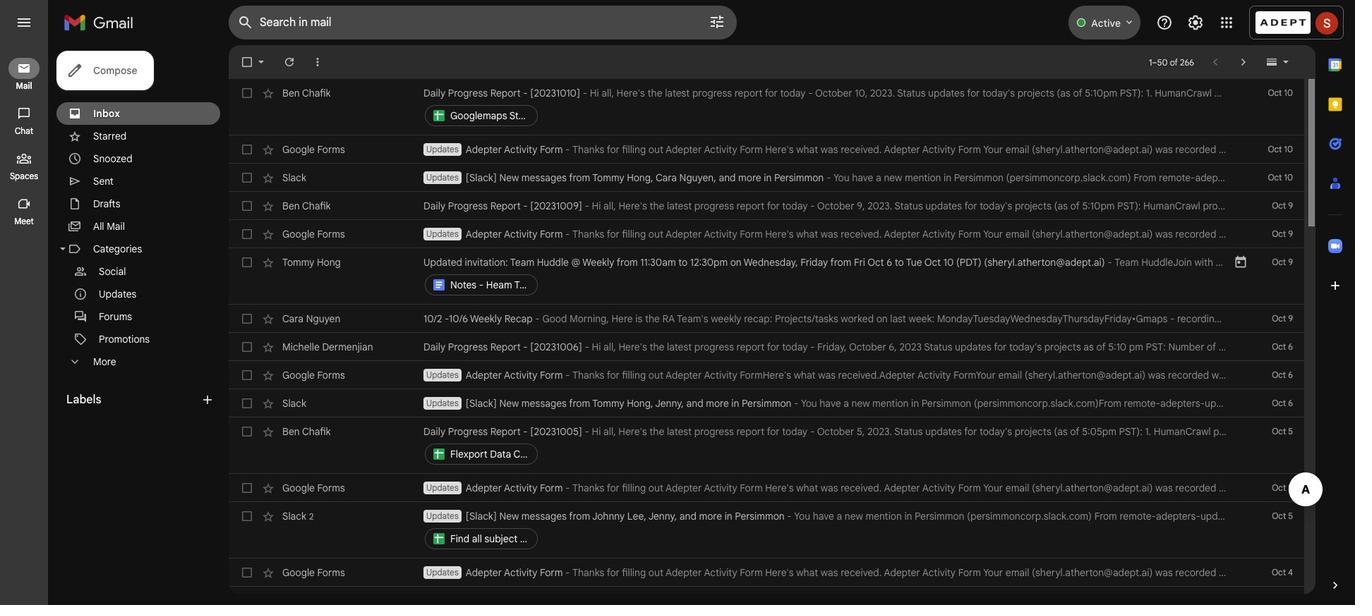 Task type: locate. For each thing, give the bounding box(es) containing it.
footer
[[985, 596, 1274, 606]]

ave up 
[[140, 181, 166, 200]]

footer containing map data ©2023 google
[[985, 596, 1274, 606]]

terms
[[1125, 597, 1145, 605]]

12001 up 'building'
[[17, 181, 57, 200]]

12001 inside button
[[51, 318, 79, 329]]

0 vertical spatial rockwell
[[75, 181, 137, 200]]

rockwell for ave,
[[91, 318, 130, 329]]

ok
[[221, 318, 234, 329]]

2 vertical spatial 12001
[[135, 346, 163, 357]]

n
[[61, 181, 72, 200], [81, 318, 88, 329], [165, 346, 172, 357]]

actions for 12001 n rockwell ave region
[[0, 227, 288, 297]]

n inside button
[[81, 318, 88, 329]]

0 horizontal spatial ave
[[140, 181, 166, 200]]

0 vertical spatial 12001
[[17, 181, 57, 200]]

1 vertical spatial n
[[81, 318, 88, 329]]

google account: sheryl atherton  
(sheryl.atherton@adept.ai) image
[[1312, 10, 1335, 32]]

rockwell inside button
[[175, 346, 214, 357]]

rockwell down city,
[[175, 346, 214, 357]]

terms button
[[1125, 596, 1145, 606]]

None field
[[56, 16, 202, 33]]

add a missing place image
[[17, 371, 34, 388]]

12001 right the on
[[135, 346, 163, 357]]

rockwell for ave
[[75, 181, 137, 200]]

ave
[[140, 181, 166, 200], [216, 346, 233, 357]]

2 horizontal spatial n
[[165, 346, 172, 357]]

united states
[[1072, 597, 1114, 605]]

footer inside google maps element
[[985, 596, 1274, 606]]

12001 n rockwell ave main content
[[0, 0, 288, 606]]

12001 n rockwell ave building
[[17, 181, 166, 213]]

photos
[[17, 463, 53, 477]]

rockwell up edit
[[91, 318, 130, 329]]

12001 up suggest
[[51, 318, 79, 329]]

12001 inside button
[[135, 346, 163, 357]]

1 horizontal spatial ave
[[216, 346, 233, 357]]

n for ave,
[[81, 318, 88, 329]]

ave,
[[132, 318, 150, 329]]

1 horizontal spatial n
[[81, 318, 88, 329]]

©2023
[[1016, 597, 1038, 605]]

building
[[17, 202, 52, 213]]

n inside 12001 n rockwell ave building
[[61, 181, 72, 200]]

google
[[1040, 597, 1062, 605]]

2 vertical spatial rockwell
[[175, 346, 214, 357]]

2 vertical spatial n
[[165, 346, 172, 357]]

send product feedback button
[[1189, 596, 1263, 606]]

rockwell
[[75, 181, 137, 200], [91, 318, 130, 329], [175, 346, 214, 357]]


[[35, 243, 48, 258]]

rockwell inside 12001 n rockwell ave building
[[75, 181, 137, 200]]

add
[[51, 402, 68, 414]]


[[240, 243, 253, 258]]


[[308, 18, 321, 34]]

business
[[92, 402, 132, 414]]

your
[[71, 402, 90, 414]]

ave down ok
[[216, 346, 233, 357]]

200 ft button
[[1274, 597, 1340, 605]]

data
[[1001, 597, 1015, 605]]

city,
[[200, 318, 218, 329]]

google maps element
[[0, 0, 1355, 606]]

1 vertical spatial 12001
[[51, 318, 79, 329]]

12001 for ave
[[17, 181, 57, 200]]

on
[[121, 346, 132, 357]]

rockwell inside button
[[91, 318, 130, 329]]

map data ©2023 google
[[985, 597, 1062, 605]]

restaurants
[[324, 20, 379, 32]]

1 vertical spatial rockwell
[[91, 318, 130, 329]]

0 vertical spatial n
[[61, 181, 72, 200]]


[[138, 243, 150, 258]]

product
[[1206, 597, 1231, 605]]

 button
[[11, 8, 51, 45]]

0 vertical spatial ave
[[140, 181, 166, 200]]

1 vertical spatial ave
[[216, 346, 233, 357]]

 restaurants
[[308, 18, 379, 34]]

12001 inside 12001 n rockwell ave building
[[17, 181, 57, 200]]

12001
[[17, 181, 57, 200], [51, 318, 79, 329], [135, 346, 163, 357]]

rockwell up 
[[75, 181, 137, 200]]

12001 N Rockwell Ave, Oklahoma City, OK 73162 field
[[11, 8, 277, 42]]

an
[[89, 346, 100, 357]]

0 horizontal spatial n
[[61, 181, 72, 200]]

layers
[[322, 576, 345, 585]]



Task type: vqa. For each thing, say whether or not it's contained in the screenshot.
704 to the middle
no



Task type: describe. For each thing, give the bounding box(es) containing it.
12001 n rockwell ave, oklahoma city, ok 73162
[[51, 318, 264, 329]]

states
[[1094, 597, 1114, 605]]

none field inside 12001 n rockwell ave, oklahoma city, ok 73162 field
[[56, 16, 202, 33]]

privacy
[[1155, 597, 1178, 605]]

 button
[[118, 234, 170, 279]]


[[23, 16, 40, 35]]

ave inside button
[[216, 346, 233, 357]]

suggest an edit on 12001 n rockwell ave
[[51, 346, 233, 357]]

send
[[1189, 597, 1205, 605]]

add your business
[[51, 402, 132, 414]]

suggest
[[51, 346, 87, 357]]

ave inside 12001 n rockwell ave building
[[140, 181, 166, 200]]

200
[[1274, 597, 1286, 605]]

share
[[236, 268, 258, 278]]

n for ave
[[61, 181, 72, 200]]

feedback
[[1233, 597, 1263, 605]]

12001 for ave,
[[51, 318, 79, 329]]

map
[[985, 597, 999, 605]]

privacy button
[[1155, 596, 1178, 606]]

oklahoma
[[153, 318, 198, 329]]

pharmacies
[[700, 20, 753, 32]]

suggest an edit on 12001 n rockwell ave button
[[0, 337, 288, 366]]

12001 n rockwell ave, oklahoma city, ok 73162 button
[[0, 309, 288, 337]]

n inside button
[[165, 346, 172, 357]]

directions
[[22, 268, 60, 278]]

send product feedback
[[1189, 597, 1263, 605]]


[[86, 243, 99, 258]]

73162
[[236, 318, 264, 329]]

pharmacies button
[[678, 9, 762, 43]]

show street view coverage image
[[1321, 570, 1341, 592]]

 search field
[[11, 8, 277, 45]]

edit
[[102, 346, 119, 357]]

200 ft
[[1274, 597, 1292, 605]]

ft
[[1287, 597, 1292, 605]]

add your business link
[[0, 394, 288, 422]]

united states button
[[1072, 596, 1114, 606]]

save
[[84, 268, 102, 278]]

collapse side panel image
[[289, 295, 304, 311]]

united
[[1072, 597, 1093, 605]]



